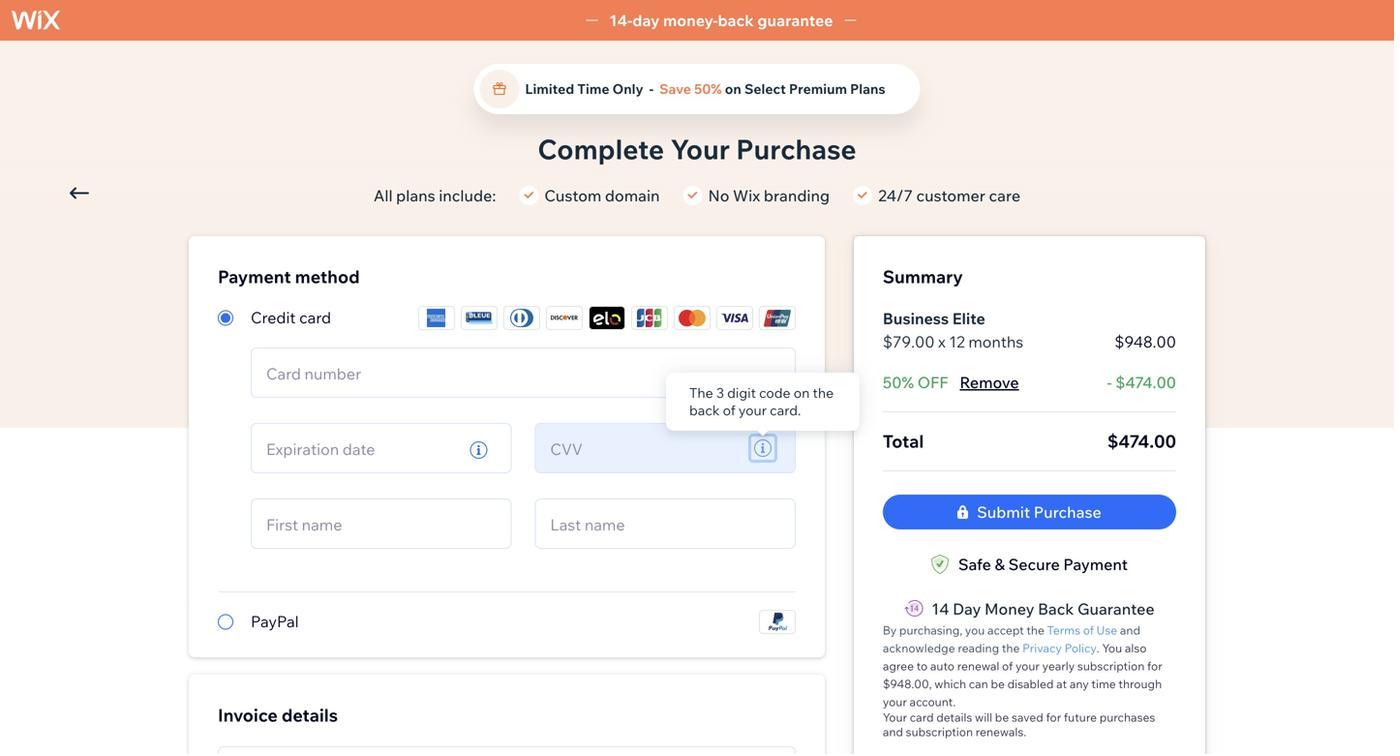 Task type: describe. For each thing, give the bounding box(es) containing it.
purchasing,
[[900, 623, 963, 638]]

day
[[953, 600, 982, 619]]

details inside you also agree to auto renewal of your yearly subscription for $948.00, which can be disabled at any time through your account. your card details will be saved for future purchases and subscription renewals.
[[937, 710, 973, 725]]

privacy policy link
[[1023, 637, 1097, 660]]

of for you
[[1003, 659, 1013, 674]]

14
[[932, 600, 950, 619]]

name for last name
[[585, 515, 625, 535]]

day
[[633, 11, 660, 30]]

0 vertical spatial -
[[650, 80, 654, 97]]

- $474.00
[[1108, 373, 1177, 392]]

credit card
[[251, 308, 331, 327]]

Address text field
[[228, 748, 740, 755]]

card inside you also agree to auto renewal of your yearly subscription for $948.00, which can be disabled at any time through your account. your card details will be saved for future purchases and subscription renewals.
[[910, 710, 934, 725]]

the
[[690, 385, 714, 401]]

0 vertical spatial subscription
[[1078, 659, 1145, 674]]

also
[[1125, 641, 1147, 656]]

expiration date
[[266, 440, 375, 459]]

name for first name
[[302, 515, 342, 535]]

select inside button
[[102, 184, 143, 201]]

first name
[[266, 515, 342, 535]]

safe
[[959, 555, 992, 574]]

only
[[613, 80, 644, 97]]

policy
[[1065, 641, 1097, 656]]

1 vertical spatial the
[[1027, 623, 1045, 638]]

privacy
[[1023, 641, 1062, 656]]

14 day money back guarantee
[[932, 600, 1155, 619]]

invoice
[[218, 705, 278, 726]]

x
[[939, 332, 946, 352]]

terms
[[1048, 623, 1081, 638]]

1 vertical spatial be
[[996, 710, 1010, 725]]

auto
[[931, 659, 955, 674]]

1 horizontal spatial select
[[745, 80, 786, 97]]

method
[[295, 266, 360, 288]]

credit
[[251, 308, 296, 327]]

guarantee
[[758, 11, 834, 30]]

1 vertical spatial $474.00
[[1108, 431, 1177, 452]]

complete your purchase
[[538, 132, 857, 166]]

agree
[[883, 659, 914, 674]]

secure
[[1009, 555, 1060, 574]]

you also agree to auto renewal of your yearly subscription for $948.00, which can be disabled at any time through your account. your card details will be saved for future purchases and subscription renewals.
[[883, 641, 1163, 740]]

0 vertical spatial for
[[1148, 659, 1163, 674]]

saved
[[1012, 710, 1044, 725]]

terms of use link
[[1048, 619, 1118, 642]]

time
[[578, 80, 610, 97]]

future
[[1064, 710, 1097, 725]]

no
[[709, 186, 730, 205]]

Last name text field
[[545, 500, 786, 548]]

save
[[660, 80, 691, 97]]

14-day money-back guarantee
[[610, 11, 834, 30]]

use
[[1097, 623, 1118, 638]]

select a billing cycle button
[[70, 184, 237, 202]]

business
[[883, 309, 949, 328]]

account.
[[910, 695, 956, 710]]

1 vertical spatial subscription
[[906, 725, 974, 740]]

custom domain
[[545, 186, 660, 205]]

plans
[[396, 186, 436, 205]]

First name text field
[[261, 500, 502, 548]]

cvv
[[551, 440, 583, 459]]

which
[[935, 677, 967, 692]]

1 vertical spatial 50%
[[883, 373, 915, 392]]

expiration
[[266, 440, 339, 459]]

&
[[995, 555, 1005, 574]]

through
[[1119, 677, 1162, 692]]

card
[[266, 364, 301, 384]]

cycle
[[201, 184, 237, 201]]

off
[[918, 373, 949, 392]]

of for by
[[1084, 623, 1094, 638]]

submit purchase
[[977, 503, 1102, 522]]

0 vertical spatial your
[[671, 132, 730, 166]]

billing
[[157, 184, 198, 201]]

1 vertical spatial your
[[1016, 659, 1040, 674]]

by
[[883, 623, 897, 638]]

the 3 digit code on the back of your card.
[[690, 385, 834, 419]]

card.
[[770, 402, 801, 419]]

premium
[[789, 80, 848, 97]]

and inside you also agree to auto renewal of your yearly subscription for $948.00, which can be disabled at any time through your account. your card details will be saved for future purchases and subscription renewals.
[[883, 725, 904, 740]]

can
[[969, 677, 989, 692]]

your inside you also agree to auto renewal of your yearly subscription for $948.00, which can be disabled at any time through your account. your card details will be saved for future purchases and subscription renewals.
[[883, 710, 908, 725]]

renewal
[[958, 659, 1000, 674]]

customer
[[917, 186, 986, 205]]

payment method
[[218, 266, 360, 288]]

remove
[[960, 373, 1020, 392]]

last
[[551, 515, 581, 535]]

1 horizontal spatial -
[[1108, 373, 1113, 392]]

0 horizontal spatial on
[[725, 80, 742, 97]]

24/7
[[879, 186, 913, 205]]

wix
[[733, 186, 761, 205]]

24/7 customer care
[[879, 186, 1021, 205]]

by purchasing, you accept the terms of use
[[883, 623, 1118, 638]]

yearly
[[1043, 659, 1075, 674]]

card number
[[266, 364, 361, 384]]

submit
[[977, 503, 1031, 522]]

and acknowledge reading the
[[883, 623, 1141, 656]]

include:
[[439, 186, 496, 205]]



Task type: locate. For each thing, give the bounding box(es) containing it.
of down and acknowledge reading the
[[1003, 659, 1013, 674]]

your
[[739, 402, 767, 419], [1016, 659, 1040, 674], [883, 695, 907, 710]]

on up card.
[[794, 385, 810, 401]]

purchase up branding
[[736, 132, 857, 166]]

0 vertical spatial be
[[991, 677, 1005, 692]]

subscription down account.
[[906, 725, 974, 740]]

0 vertical spatial select
[[745, 80, 786, 97]]

back
[[1038, 600, 1075, 619]]

1 horizontal spatial subscription
[[1078, 659, 1145, 674]]

branding
[[764, 186, 830, 205]]

Expiration date telephone field
[[261, 424, 456, 473]]

of left use
[[1084, 623, 1094, 638]]

0 vertical spatial your
[[739, 402, 767, 419]]

purchase up "safe & secure payment"
[[1034, 503, 1102, 522]]

name
[[302, 515, 342, 535], [585, 515, 625, 535]]

your
[[671, 132, 730, 166], [883, 710, 908, 725]]

1 horizontal spatial and
[[1121, 623, 1141, 638]]

payment
[[218, 266, 291, 288], [1064, 555, 1128, 574]]

back left guarantee
[[718, 11, 754, 30]]

0 horizontal spatial of
[[723, 402, 736, 419]]

$474.00 down - $474.00
[[1108, 431, 1177, 452]]

50% right save
[[695, 80, 722, 97]]

0 horizontal spatial and
[[883, 725, 904, 740]]

0 horizontal spatial your
[[739, 402, 767, 419]]

3
[[717, 385, 725, 401]]

reading
[[958, 641, 1000, 656]]

0 horizontal spatial your
[[671, 132, 730, 166]]

0 horizontal spatial for
[[1047, 710, 1062, 725]]

0 horizontal spatial payment
[[218, 266, 291, 288]]

no wix branding
[[709, 186, 830, 205]]

50% left off
[[883, 373, 915, 392]]

care
[[989, 186, 1021, 205]]

1 horizontal spatial on
[[794, 385, 810, 401]]

payment up guarantee
[[1064, 555, 1128, 574]]

2 horizontal spatial the
[[1027, 623, 1045, 638]]

your down $948.00,
[[883, 695, 907, 710]]

of inside the 3 digit code on the back of your card.
[[723, 402, 736, 419]]

your down $948.00,
[[883, 710, 908, 725]]

50%
[[695, 80, 722, 97], [883, 373, 915, 392]]

2 horizontal spatial your
[[1016, 659, 1040, 674]]

on inside the 3 digit code on the back of your card.
[[794, 385, 810, 401]]

payment up credit
[[218, 266, 291, 288]]

renewals.
[[976, 725, 1027, 740]]

the right code
[[813, 385, 834, 401]]

total
[[883, 431, 924, 452]]

0 vertical spatial the
[[813, 385, 834, 401]]

summary
[[883, 266, 964, 288]]

1 horizontal spatial card
[[910, 710, 934, 725]]

1 vertical spatial your
[[883, 710, 908, 725]]

1 horizontal spatial your
[[883, 710, 908, 725]]

guarantee
[[1078, 600, 1155, 619]]

submit purchase button
[[883, 495, 1177, 530]]

1 vertical spatial -
[[1108, 373, 1113, 392]]

select a billing cycle
[[102, 184, 237, 201]]

0 vertical spatial of
[[723, 402, 736, 419]]

2 horizontal spatial of
[[1084, 623, 1094, 638]]

will
[[975, 710, 993, 725]]

be
[[991, 677, 1005, 692], [996, 710, 1010, 725]]

for right saved
[[1047, 710, 1062, 725]]

digit
[[728, 385, 756, 401]]

$474.00 down $948.00
[[1116, 373, 1177, 392]]

and down $948.00,
[[883, 725, 904, 740]]

the inside the 3 digit code on the back of your card.
[[813, 385, 834, 401]]

card
[[299, 308, 331, 327], [910, 710, 934, 725]]

0 vertical spatial payment
[[218, 266, 291, 288]]

back down the
[[690, 402, 720, 419]]

$79.00
[[883, 332, 935, 352]]

1 horizontal spatial name
[[585, 515, 625, 535]]

$948.00,
[[883, 677, 932, 692]]

limited time only - save 50% on select premium plans
[[525, 80, 886, 97]]

0 horizontal spatial 50%
[[695, 80, 722, 97]]

2 vertical spatial of
[[1003, 659, 1013, 674]]

card right credit
[[299, 308, 331, 327]]

plans
[[851, 80, 886, 97]]

the inside and acknowledge reading the
[[1002, 641, 1020, 656]]

1 vertical spatial card
[[910, 710, 934, 725]]

1 vertical spatial payment
[[1064, 555, 1128, 574]]

and up also
[[1121, 623, 1141, 638]]

of inside you also agree to auto renewal of your yearly subscription for $948.00, which can be disabled at any time through your account. your card details will be saved for future purchases and subscription renewals.
[[1003, 659, 1013, 674]]

last name
[[551, 515, 625, 535]]

0 vertical spatial and
[[1121, 623, 1141, 638]]

1 horizontal spatial your
[[883, 695, 907, 710]]

limited
[[525, 80, 575, 97]]

the down accept
[[1002, 641, 1020, 656]]

disabled
[[1008, 677, 1054, 692]]

any
[[1070, 677, 1089, 692]]

you
[[1103, 641, 1123, 656]]

the up privacy
[[1027, 623, 1045, 638]]

months
[[969, 332, 1024, 352]]

12
[[950, 332, 965, 352]]

you
[[966, 623, 985, 638]]

0 horizontal spatial purchase
[[736, 132, 857, 166]]

at
[[1057, 677, 1068, 692]]

purchase inside button
[[1034, 503, 1102, 522]]

your inside the 3 digit code on the back of your card.
[[739, 402, 767, 419]]

0 vertical spatial purchase
[[736, 132, 857, 166]]

on right save
[[725, 80, 742, 97]]

of down 3
[[723, 402, 736, 419]]

all
[[374, 186, 393, 205]]

subscription
[[1078, 659, 1145, 674], [906, 725, 974, 740]]

domain
[[605, 186, 660, 205]]

your up no in the right top of the page
[[671, 132, 730, 166]]

-
[[650, 80, 654, 97], [1108, 373, 1113, 392]]

business elite
[[883, 309, 986, 328]]

1 horizontal spatial purchase
[[1034, 503, 1102, 522]]

1 vertical spatial and
[[883, 725, 904, 740]]

.
[[1097, 641, 1100, 656]]

0 vertical spatial $474.00
[[1116, 373, 1177, 392]]

acknowledge
[[883, 641, 956, 656]]

1 horizontal spatial for
[[1148, 659, 1163, 674]]

1 vertical spatial select
[[102, 184, 143, 201]]

0 horizontal spatial subscription
[[906, 725, 974, 740]]

14-
[[610, 11, 633, 30]]

and inside and acknowledge reading the
[[1121, 623, 1141, 638]]

safe & secure payment
[[959, 555, 1128, 574]]

card down account.
[[910, 710, 934, 725]]

for up through
[[1148, 659, 1163, 674]]

0 vertical spatial back
[[718, 11, 754, 30]]

first
[[266, 515, 298, 535]]

remove button
[[960, 371, 1020, 394]]

your up disabled
[[1016, 659, 1040, 674]]

0 horizontal spatial the
[[813, 385, 834, 401]]

invoice details
[[218, 705, 338, 726]]

1 vertical spatial of
[[1084, 623, 1094, 638]]

2 vertical spatial your
[[883, 695, 907, 710]]

1 vertical spatial back
[[690, 402, 720, 419]]

money-
[[663, 11, 718, 30]]

complete
[[538, 132, 665, 166]]

1 vertical spatial for
[[1047, 710, 1062, 725]]

for
[[1148, 659, 1163, 674], [1047, 710, 1062, 725]]

0 horizontal spatial card
[[299, 308, 331, 327]]

0 horizontal spatial name
[[302, 515, 342, 535]]

$79.00 x 12 months
[[883, 332, 1024, 352]]

0 vertical spatial on
[[725, 80, 742, 97]]

0 horizontal spatial -
[[650, 80, 654, 97]]

1 horizontal spatial 50%
[[883, 373, 915, 392]]

accept
[[988, 623, 1025, 638]]

2 name from the left
[[585, 515, 625, 535]]

1 vertical spatial purchase
[[1034, 503, 1102, 522]]

to
[[917, 659, 928, 674]]

0 vertical spatial card
[[299, 308, 331, 327]]

paypal
[[251, 612, 299, 632]]

subscription down you at the right
[[1078, 659, 1145, 674]]

be right can
[[991, 677, 1005, 692]]

name right first
[[302, 515, 342, 535]]

select left the a
[[102, 184, 143, 201]]

money
[[985, 600, 1035, 619]]

0 vertical spatial 50%
[[695, 80, 722, 97]]

and
[[1121, 623, 1141, 638], [883, 725, 904, 740]]

1 vertical spatial on
[[794, 385, 810, 401]]

back inside the 3 digit code on the back of your card.
[[690, 402, 720, 419]]

1 horizontal spatial of
[[1003, 659, 1013, 674]]

purchase
[[736, 132, 857, 166], [1034, 503, 1102, 522]]

0 horizontal spatial select
[[102, 184, 143, 201]]

1 name from the left
[[302, 515, 342, 535]]

details down account.
[[937, 710, 973, 725]]

time
[[1092, 677, 1117, 692]]

privacy policy .
[[1023, 641, 1100, 656]]

1 horizontal spatial details
[[937, 710, 973, 725]]

2 vertical spatial the
[[1002, 641, 1020, 656]]

name right the last
[[585, 515, 625, 535]]

1 horizontal spatial the
[[1002, 641, 1020, 656]]

0 horizontal spatial details
[[282, 705, 338, 726]]

1 horizontal spatial payment
[[1064, 555, 1128, 574]]

date
[[343, 440, 375, 459]]

purchases
[[1100, 710, 1156, 725]]

be right will
[[996, 710, 1010, 725]]

your down digit
[[739, 402, 767, 419]]

select left the premium
[[745, 80, 786, 97]]

elite
[[953, 309, 986, 328]]

details right "invoice"
[[282, 705, 338, 726]]

code
[[759, 385, 791, 401]]



Task type: vqa. For each thing, say whether or not it's contained in the screenshot.
Agree
yes



